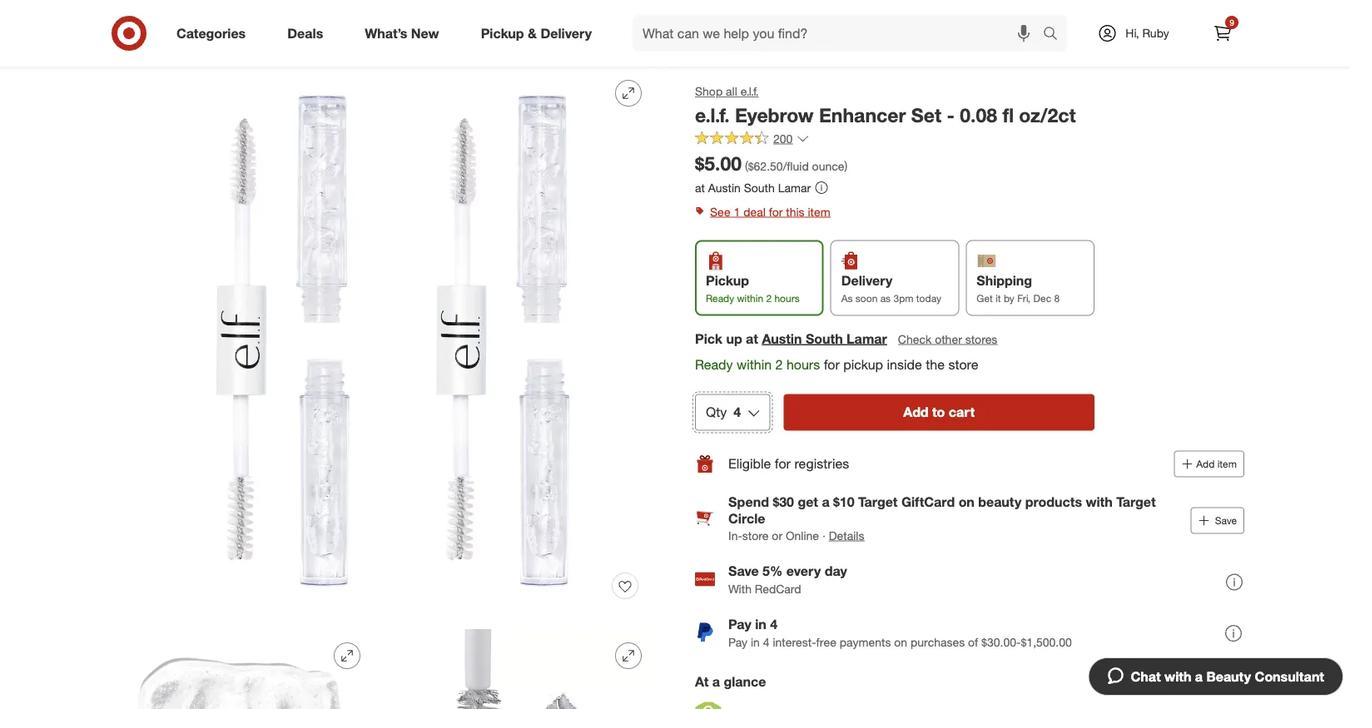 Task type: describe. For each thing, give the bounding box(es) containing it.
save 5% every day with redcard
[[728, 563, 847, 597]]

categories
[[177, 25, 246, 41]]

by
[[1004, 292, 1015, 304]]

0 horizontal spatial e.l.f.
[[695, 103, 730, 127]]

save button
[[1191, 507, 1245, 534]]

what's new
[[365, 25, 439, 41]]

2 horizontal spatial target
[[1117, 494, 1156, 510]]

as
[[881, 292, 891, 304]]

spend
[[728, 494, 769, 510]]

eyebrow enhancers
[[283, 34, 387, 49]]

add for add item
[[1197, 458, 1215, 470]]

0 horizontal spatial a
[[712, 674, 720, 690]]

1 pay from the top
[[728, 616, 752, 632]]

delivery as soon as 3pm today
[[841, 273, 942, 304]]

3 / from the left
[[241, 34, 245, 49]]

beauty inside button
[[1207, 669, 1251, 685]]

$30.00-
[[982, 635, 1021, 650]]

1 horizontal spatial at
[[746, 331, 758, 347]]

a inside spend $30 get a $10 target giftcard on beauty products with target circle in-store or online ∙ details
[[822, 494, 830, 510]]

all
[[726, 84, 737, 99]]

$30
[[773, 494, 794, 510]]

-
[[947, 103, 955, 127]]

0 horizontal spatial target
[[106, 34, 138, 49]]

hi, ruby
[[1126, 26, 1169, 40]]

ready inside pickup ready within 2 hours
[[706, 292, 734, 304]]

image gallery element
[[106, 67, 655, 709]]

deal
[[744, 204, 766, 219]]

$5.00
[[695, 152, 742, 175]]

details
[[829, 528, 865, 543]]

circle
[[728, 511, 765, 527]]

0 vertical spatial in
[[755, 616, 767, 632]]

eyebrow enhancers link
[[283, 34, 387, 49]]

makeup link
[[195, 34, 237, 49]]

e.l.f. eyebrow enhancer set - 0.08 fl oz/2ct, 3 of 8 image
[[387, 629, 655, 709]]

products
[[1026, 494, 1082, 510]]

0 horizontal spatial lamar
[[778, 180, 811, 195]]

target / beauty / makeup /
[[106, 34, 245, 49]]

austin south lamar button
[[762, 329, 887, 348]]

cart
[[949, 404, 975, 420]]

2 horizontal spatial 4
[[770, 616, 778, 632]]

day
[[825, 563, 847, 579]]

item inside add item button
[[1218, 458, 1237, 470]]

add to cart
[[904, 404, 975, 420]]

add for add to cart
[[904, 404, 929, 420]]

5%
[[763, 563, 783, 579]]

hi,
[[1126, 26, 1139, 40]]

qty
[[706, 404, 727, 420]]

on inside spend $30 get a $10 target giftcard on beauty products with target circle in-store or online ∙ details
[[959, 494, 975, 510]]

purchases
[[911, 635, 965, 650]]

1 vertical spatial 2
[[776, 356, 783, 373]]

e.l.f. eyebrow enhancer set - 0.08 fl oz/2ct, 1 of 8 image
[[106, 67, 655, 616]]

see
[[710, 204, 731, 219]]

details button
[[829, 527, 865, 544]]

0 horizontal spatial 4
[[734, 404, 741, 420]]

check other stores
[[898, 332, 998, 346]]

9 link
[[1205, 15, 1241, 52]]

consultant
[[1255, 669, 1325, 685]]

spend $30 get a $10 target giftcard on beauty products with target circle in-store or online ∙ details
[[728, 494, 1156, 543]]

with inside button
[[1165, 669, 1192, 685]]

deals link
[[273, 15, 344, 52]]

shop all e.l.f. e.l.f. eyebrow enhancer set - 0.08 fl oz/2ct
[[695, 84, 1076, 127]]

$5.00 ( $62.50 /fluid ounce )
[[695, 152, 848, 175]]

get
[[798, 494, 818, 510]]

store inside spend $30 get a $10 target giftcard on beauty products with target circle in-store or online ∙ details
[[743, 528, 769, 543]]

&
[[528, 25, 537, 41]]

1 vertical spatial for
[[824, 356, 840, 373]]

ounce
[[812, 159, 845, 174]]

∙
[[823, 528, 826, 543]]

item inside see 1 deal for this item link
[[808, 204, 831, 219]]

0 vertical spatial for
[[769, 204, 783, 219]]

0 vertical spatial beauty
[[148, 34, 185, 49]]

this
[[786, 204, 805, 219]]

$62.50
[[748, 159, 783, 174]]

2 vertical spatial 4
[[763, 635, 770, 650]]

1 vertical spatial lamar
[[847, 331, 887, 347]]

pickup ready within 2 hours
[[706, 273, 800, 304]]

inside
[[887, 356, 922, 373]]

0 vertical spatial store
[[949, 356, 979, 373]]

enhancers
[[331, 34, 387, 49]]

delivery inside delivery as soon as 3pm today
[[841, 273, 893, 289]]

200 link
[[695, 130, 810, 150]]

pickup for ready
[[706, 273, 749, 289]]

qty 4
[[706, 404, 741, 420]]

add to cart button
[[784, 394, 1095, 431]]

to
[[932, 404, 945, 420]]

or
[[772, 528, 783, 543]]

online
[[786, 528, 819, 543]]

oz/2ct
[[1019, 103, 1076, 127]]

/fluid
[[783, 159, 809, 174]]

shipping
[[977, 273, 1032, 289]]

deals
[[287, 25, 323, 41]]

pay in 4 pay in 4 interest-free payments on purchases of $30.00-$1,500.00
[[728, 616, 1072, 650]]

a inside button
[[1195, 669, 1203, 685]]

0 vertical spatial eyebrow
[[283, 34, 328, 49]]

stores
[[966, 332, 998, 346]]

fri,
[[1018, 292, 1031, 304]]

search button
[[1036, 15, 1076, 55]]

pick up at austin south lamar
[[695, 331, 887, 347]]

see 1 deal for this item
[[710, 204, 831, 219]]



Task type: locate. For each thing, give the bounding box(es) containing it.
a
[[822, 494, 830, 510], [1195, 669, 1203, 685], [712, 674, 720, 690]]

1 vertical spatial on
[[894, 635, 908, 650]]

0 horizontal spatial 2
[[766, 292, 772, 304]]

pickup
[[844, 356, 883, 373]]

for
[[769, 204, 783, 219], [824, 356, 840, 373], [775, 456, 791, 472]]

beauty
[[148, 34, 185, 49], [1207, 669, 1251, 685]]

ready up pick
[[706, 292, 734, 304]]

0 horizontal spatial delivery
[[541, 25, 592, 41]]

4
[[734, 404, 741, 420], [770, 616, 778, 632], [763, 635, 770, 650]]

item right "this"
[[808, 204, 831, 219]]

at down $5.00 on the right top
[[695, 180, 705, 195]]

1 vertical spatial e.l.f.
[[695, 103, 730, 127]]

shipping get it by fri, dec 8
[[977, 273, 1060, 304]]

add item
[[1197, 458, 1237, 470]]

1 horizontal spatial eyebrow
[[735, 103, 814, 127]]

pay up glance
[[728, 635, 748, 650]]

1 horizontal spatial lamar
[[847, 331, 887, 347]]

save for save
[[1215, 514, 1237, 527]]

check
[[898, 332, 932, 346]]

within
[[737, 292, 764, 304], [737, 356, 772, 373]]

1 vertical spatial austin
[[762, 331, 802, 347]]

What can we help you find? suggestions appear below search field
[[633, 15, 1047, 52]]

0 horizontal spatial austin
[[708, 180, 741, 195]]

4 right the qty
[[734, 404, 741, 420]]

south
[[744, 180, 775, 195], [806, 331, 843, 347]]

save
[[1215, 514, 1237, 527], [728, 563, 759, 579]]

item
[[808, 204, 831, 219], [1218, 458, 1237, 470]]

1 vertical spatial ready
[[695, 356, 733, 373]]

at
[[695, 180, 705, 195], [746, 331, 758, 347]]

0 horizontal spatial with
[[1086, 494, 1113, 510]]

in left interest-
[[751, 635, 760, 650]]

1 horizontal spatial target
[[858, 494, 898, 510]]

0 horizontal spatial south
[[744, 180, 775, 195]]

0 vertical spatial 2
[[766, 292, 772, 304]]

on
[[959, 494, 975, 510], [894, 635, 908, 650]]

$1,500.00
[[1021, 635, 1072, 650]]

1 horizontal spatial beauty
[[1207, 669, 1251, 685]]

1 vertical spatial item
[[1218, 458, 1237, 470]]

2 down pick up at austin south lamar
[[776, 356, 783, 373]]

0 vertical spatial delivery
[[541, 25, 592, 41]]

1 vertical spatial store
[[743, 528, 769, 543]]

hours inside pickup ready within 2 hours
[[775, 292, 800, 304]]

1 vertical spatial pay
[[728, 635, 748, 650]]

1
[[734, 204, 740, 219]]

enhancer
[[819, 103, 906, 127]]

with inside spend $30 get a $10 target giftcard on beauty products with target circle in-store or online ∙ details
[[1086, 494, 1113, 510]]

(
[[745, 159, 748, 174]]

see 1 deal for this item link
[[695, 200, 1245, 223]]

free
[[816, 635, 837, 650]]

check other stores button
[[897, 330, 999, 348]]

hours up pick up at austin south lamar
[[775, 292, 800, 304]]

1 vertical spatial south
[[806, 331, 843, 347]]

ruby
[[1143, 26, 1169, 40]]

redcard
[[755, 582, 801, 597]]

0 vertical spatial south
[[744, 180, 775, 195]]

1 horizontal spatial item
[[1218, 458, 1237, 470]]

austin up see
[[708, 180, 741, 195]]

with right products
[[1086, 494, 1113, 510]]

0 vertical spatial within
[[737, 292, 764, 304]]

2 inside pickup ready within 2 hours
[[766, 292, 772, 304]]

1 vertical spatial at
[[746, 331, 758, 347]]

pay down the with
[[728, 616, 752, 632]]

eyebrow inside shop all e.l.f. e.l.f. eyebrow enhancer set - 0.08 fl oz/2ct
[[735, 103, 814, 127]]

1 vertical spatial pickup
[[706, 273, 749, 289]]

target link
[[106, 34, 138, 49]]

1 horizontal spatial add
[[1197, 458, 1215, 470]]

target left beauty link
[[106, 34, 138, 49]]

0 horizontal spatial /
[[141, 34, 145, 49]]

$10
[[833, 494, 855, 510]]

within down up
[[737, 356, 772, 373]]

)
[[845, 159, 848, 174]]

1 vertical spatial save
[[728, 563, 759, 579]]

fl
[[1003, 103, 1014, 127]]

e.l.f. eyebrow enhancer set - 0.08 fl oz/2ct, 2 of 8 image
[[106, 629, 374, 709]]

1 vertical spatial add
[[1197, 458, 1215, 470]]

save inside save 5% every day with redcard
[[728, 563, 759, 579]]

beauty left consultant
[[1207, 669, 1251, 685]]

1 horizontal spatial 2
[[776, 356, 783, 373]]

/
[[141, 34, 145, 49], [188, 34, 192, 49], [241, 34, 245, 49]]

add up save button
[[1197, 458, 1215, 470]]

a right at
[[712, 674, 720, 690]]

0 horizontal spatial eyebrow
[[283, 34, 328, 49]]

0 horizontal spatial on
[[894, 635, 908, 650]]

south down $62.50
[[744, 180, 775, 195]]

0 horizontal spatial item
[[808, 204, 831, 219]]

3pm
[[894, 292, 914, 304]]

at right up
[[746, 331, 758, 347]]

save inside button
[[1215, 514, 1237, 527]]

1 horizontal spatial save
[[1215, 514, 1237, 527]]

a right get
[[822, 494, 830, 510]]

4 up interest-
[[770, 616, 778, 632]]

in down redcard
[[755, 616, 767, 632]]

add item button
[[1174, 451, 1245, 477]]

0 vertical spatial austin
[[708, 180, 741, 195]]

0 vertical spatial 4
[[734, 404, 741, 420]]

beauty link
[[148, 34, 185, 49]]

ready within 2 hours for pickup inside the store
[[695, 356, 979, 373]]

200
[[773, 131, 793, 146]]

save for save 5% every day with redcard
[[728, 563, 759, 579]]

pickup left &
[[481, 25, 524, 41]]

hours
[[775, 292, 800, 304], [787, 356, 820, 373]]

with right chat
[[1165, 669, 1192, 685]]

every
[[787, 563, 821, 579]]

2 within from the top
[[737, 356, 772, 373]]

advertisement region
[[92, 0, 1258, 17]]

store right the
[[949, 356, 979, 373]]

what's
[[365, 25, 407, 41]]

makeup
[[195, 34, 237, 49]]

beauty
[[978, 494, 1022, 510]]

/ right beauty link
[[188, 34, 192, 49]]

within up up
[[737, 292, 764, 304]]

a right chat
[[1195, 669, 1203, 685]]

pickup inside pickup ready within 2 hours
[[706, 273, 749, 289]]

2 up pick up at austin south lamar
[[766, 292, 772, 304]]

0 vertical spatial at
[[695, 180, 705, 195]]

in
[[755, 616, 767, 632], [751, 635, 760, 650]]

today
[[917, 292, 942, 304]]

ready down pick
[[695, 356, 733, 373]]

1 horizontal spatial austin
[[762, 331, 802, 347]]

1 vertical spatial delivery
[[841, 273, 893, 289]]

target right '$10'
[[858, 494, 898, 510]]

hours down pick up at austin south lamar
[[787, 356, 820, 373]]

lamar down /fluid
[[778, 180, 811, 195]]

e.l.f. right all
[[741, 84, 759, 99]]

pickup for &
[[481, 25, 524, 41]]

with
[[1086, 494, 1113, 510], [1165, 669, 1192, 685]]

chat with a beauty consultant button
[[1089, 658, 1344, 696]]

0 horizontal spatial save
[[728, 563, 759, 579]]

2 horizontal spatial /
[[241, 34, 245, 49]]

0 vertical spatial add
[[904, 404, 929, 420]]

austin
[[708, 180, 741, 195], [762, 331, 802, 347]]

the
[[926, 356, 945, 373]]

0 horizontal spatial at
[[695, 180, 705, 195]]

delivery right &
[[541, 25, 592, 41]]

0 vertical spatial e.l.f.
[[741, 84, 759, 99]]

1 vertical spatial in
[[751, 635, 760, 650]]

0 vertical spatial item
[[808, 204, 831, 219]]

0 horizontal spatial store
[[743, 528, 769, 543]]

0 vertical spatial ready
[[706, 292, 734, 304]]

chat
[[1131, 669, 1161, 685]]

4 left interest-
[[763, 635, 770, 650]]

0 vertical spatial hours
[[775, 292, 800, 304]]

2
[[766, 292, 772, 304], [776, 356, 783, 373]]

8
[[1054, 292, 1060, 304]]

2 horizontal spatial a
[[1195, 669, 1203, 685]]

1 horizontal spatial delivery
[[841, 273, 893, 289]]

on right payments
[[894, 635, 908, 650]]

0 vertical spatial on
[[959, 494, 975, 510]]

interest-
[[773, 635, 816, 650]]

for left "this"
[[769, 204, 783, 219]]

other
[[935, 332, 962, 346]]

pickup & delivery
[[481, 25, 592, 41]]

as
[[841, 292, 853, 304]]

categories link
[[162, 15, 267, 52]]

set
[[912, 103, 942, 127]]

ready
[[706, 292, 734, 304], [695, 356, 733, 373]]

store down circle
[[743, 528, 769, 543]]

what's new link
[[351, 15, 460, 52]]

0 horizontal spatial pickup
[[481, 25, 524, 41]]

1 within from the top
[[737, 292, 764, 304]]

eyebrow left enhancers
[[283, 34, 328, 49]]

new
[[411, 25, 439, 41]]

eyebrow up 200
[[735, 103, 814, 127]]

0 vertical spatial lamar
[[778, 180, 811, 195]]

up
[[726, 331, 742, 347]]

south up ready within 2 hours for pickup inside the store at the right bottom of page
[[806, 331, 843, 347]]

/ right the makeup link
[[241, 34, 245, 49]]

1 / from the left
[[141, 34, 145, 49]]

target right products
[[1117, 494, 1156, 510]]

save down add item
[[1215, 514, 1237, 527]]

2 vertical spatial for
[[775, 456, 791, 472]]

austin right up
[[762, 331, 802, 347]]

add left to
[[904, 404, 929, 420]]

add
[[904, 404, 929, 420], [1197, 458, 1215, 470]]

1 vertical spatial with
[[1165, 669, 1192, 685]]

1 vertical spatial eyebrow
[[735, 103, 814, 127]]

in-
[[728, 528, 743, 543]]

registries
[[795, 456, 849, 472]]

1 horizontal spatial 4
[[763, 635, 770, 650]]

1 vertical spatial hours
[[787, 356, 820, 373]]

0 vertical spatial pickup
[[481, 25, 524, 41]]

lamar up pickup
[[847, 331, 887, 347]]

at austin south lamar
[[695, 180, 811, 195]]

1 vertical spatial within
[[737, 356, 772, 373]]

delivery up soon
[[841, 273, 893, 289]]

save up the with
[[728, 563, 759, 579]]

0 horizontal spatial beauty
[[148, 34, 185, 49]]

1 horizontal spatial pickup
[[706, 273, 749, 289]]

2 / from the left
[[188, 34, 192, 49]]

item up save button
[[1218, 458, 1237, 470]]

pickup & delivery link
[[467, 15, 613, 52]]

1 horizontal spatial with
[[1165, 669, 1192, 685]]

1 horizontal spatial /
[[188, 34, 192, 49]]

within inside pickup ready within 2 hours
[[737, 292, 764, 304]]

with
[[728, 582, 752, 597]]

payments
[[840, 635, 891, 650]]

1 horizontal spatial a
[[822, 494, 830, 510]]

on inside pay in 4 pay in 4 interest-free payments on purchases of $30.00-$1,500.00
[[894, 635, 908, 650]]

1 vertical spatial beauty
[[1207, 669, 1251, 685]]

for down austin south lamar button
[[824, 356, 840, 373]]

glance
[[724, 674, 766, 690]]

it
[[996, 292, 1001, 304]]

search
[[1036, 27, 1076, 43]]

1 horizontal spatial south
[[806, 331, 843, 347]]

for right eligible
[[775, 456, 791, 472]]

on left beauty
[[959, 494, 975, 510]]

/ right target link
[[141, 34, 145, 49]]

1 horizontal spatial on
[[959, 494, 975, 510]]

1 horizontal spatial e.l.f.
[[741, 84, 759, 99]]

0 horizontal spatial add
[[904, 404, 929, 420]]

pickup up up
[[706, 273, 749, 289]]

lamar
[[778, 180, 811, 195], [847, 331, 887, 347]]

2 pay from the top
[[728, 635, 748, 650]]

1 vertical spatial 4
[[770, 616, 778, 632]]

0 vertical spatial with
[[1086, 494, 1113, 510]]

e.l.f. down shop
[[695, 103, 730, 127]]

eligible
[[728, 456, 771, 472]]

pay
[[728, 616, 752, 632], [728, 635, 748, 650]]

1 horizontal spatial store
[[949, 356, 979, 373]]

dec
[[1034, 292, 1052, 304]]

at
[[695, 674, 709, 690]]

0 vertical spatial save
[[1215, 514, 1237, 527]]

beauty right target link
[[148, 34, 185, 49]]

0 vertical spatial pay
[[728, 616, 752, 632]]



Task type: vqa. For each thing, say whether or not it's contained in the screenshot.
right Sign in
no



